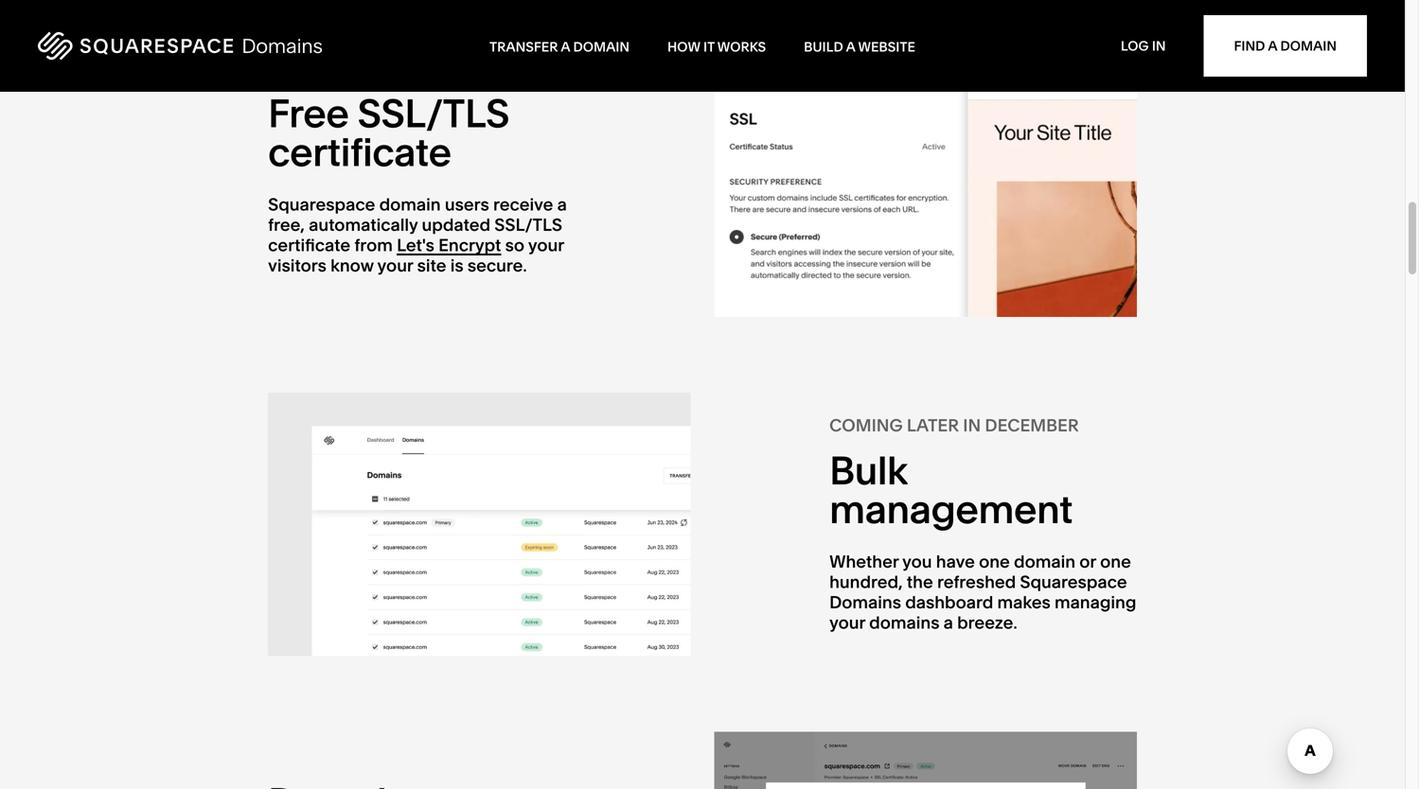 Task type: locate. For each thing, give the bounding box(es) containing it.
how it works link
[[667, 39, 766, 55]]

1 vertical spatial ssl/tls
[[495, 214, 562, 235]]

squarespace inside whether you have one domain or one hundred, the refreshed squarespace domains dashboard makes managing your domains a breeze.
[[1020, 572, 1127, 593]]

website
[[858, 39, 916, 55]]

ssl/tls
[[358, 89, 509, 137], [495, 214, 562, 235]]

a right find at right top
[[1268, 38, 1277, 54]]

makes
[[997, 592, 1051, 613]]

log in link
[[1121, 38, 1166, 54]]

a for find
[[1268, 38, 1277, 54]]

0 horizontal spatial in
[[963, 415, 981, 436]]

0 vertical spatial ssl/tls
[[358, 89, 509, 137]]

in right log
[[1152, 38, 1166, 54]]

squarespace logo image
[[38, 32, 322, 60]]

your right so
[[528, 235, 564, 256]]

1 horizontal spatial one
[[1100, 551, 1131, 572]]

so your visitors know your site is secure.
[[268, 235, 564, 276]]

certificate left from
[[268, 235, 350, 256]]

one right or
[[1100, 551, 1131, 572]]

encrypt
[[438, 235, 501, 256]]

squarespace domain users receive a free, automatically updated ssl/tls certificate from
[[268, 194, 567, 256]]

in right later
[[963, 415, 981, 436]]

certificate up 'automatically'
[[268, 128, 451, 176]]

your inside whether you have one domain or one hundred, the refreshed squarespace domains dashboard makes managing your domains a breeze.
[[829, 613, 865, 633]]

1 vertical spatial squarespace
[[1020, 572, 1127, 593]]

domain inside whether you have one domain or one hundred, the refreshed squarespace domains dashboard makes managing your domains a breeze.
[[1014, 551, 1076, 572]]

0 horizontal spatial your
[[377, 255, 413, 276]]

2 certificate from the top
[[268, 235, 350, 256]]

have
[[936, 551, 975, 572]]

site
[[417, 255, 446, 276]]

breeze.
[[957, 613, 1017, 633]]

december
[[985, 415, 1079, 436]]

ssl/tls inside squarespace domain users receive a free, automatically updated ssl/tls certificate from
[[495, 214, 562, 235]]

it
[[703, 39, 715, 55]]

a right build
[[846, 39, 855, 55]]

0 vertical spatial certificate
[[268, 128, 451, 176]]

your down hundred,
[[829, 613, 865, 633]]

works
[[717, 39, 766, 55]]

1 vertical spatial certificate
[[268, 235, 350, 256]]

certificate inside the free ssl/tls certificate
[[268, 128, 451, 176]]

visitors
[[268, 255, 327, 276]]

a right receive
[[557, 194, 567, 215]]

domain left or
[[1014, 551, 1076, 572]]

whether you have one domain or one hundred, the refreshed squarespace domains dashboard makes managing your domains a breeze.
[[829, 551, 1137, 633]]

a
[[1268, 38, 1277, 54], [561, 39, 570, 55], [846, 39, 855, 55], [557, 194, 567, 215], [944, 613, 953, 633]]

your
[[528, 235, 564, 256], [377, 255, 413, 276], [829, 613, 865, 633]]

your left site on the left top
[[377, 255, 413, 276]]

1 vertical spatial in
[[963, 415, 981, 436]]

know
[[331, 255, 374, 276]]

1 certificate from the top
[[268, 128, 451, 176]]

1 horizontal spatial in
[[1152, 38, 1166, 54]]

1 horizontal spatial squarespace
[[1020, 572, 1127, 593]]

0 vertical spatial squarespace
[[268, 194, 375, 215]]

later
[[907, 415, 959, 436]]

one
[[979, 551, 1010, 572], [1100, 551, 1131, 572]]

let's encrypt
[[397, 235, 501, 256]]

domain up let's
[[379, 194, 441, 215]]

how it works
[[667, 39, 766, 55]]

build a website
[[804, 39, 916, 55]]

certificate
[[268, 128, 451, 176], [268, 235, 350, 256]]

a inside whether you have one domain or one hundred, the refreshed squarespace domains dashboard makes managing your domains a breeze.
[[944, 613, 953, 633]]

2 one from the left
[[1100, 551, 1131, 572]]

log
[[1121, 38, 1149, 54]]

domain
[[1281, 38, 1337, 54], [573, 39, 630, 55], [379, 194, 441, 215], [1014, 551, 1076, 572]]

squarespace logo link
[[38, 25, 490, 67]]

one right the have
[[979, 551, 1010, 572]]

hundred,
[[829, 572, 903, 593]]

updated
[[422, 214, 491, 235]]

find a domain link
[[1204, 15, 1367, 77]]

build a website link
[[804, 39, 916, 55]]

squarespace
[[268, 194, 375, 215], [1020, 572, 1127, 593]]

0 horizontal spatial one
[[979, 551, 1010, 572]]

2 horizontal spatial your
[[829, 613, 865, 633]]

a for transfer
[[561, 39, 570, 55]]

0 horizontal spatial squarespace
[[268, 194, 375, 215]]

find a domain
[[1234, 38, 1337, 54]]

transfer a domain link
[[490, 39, 630, 55]]

free,
[[268, 214, 305, 235]]

in
[[1152, 38, 1166, 54], [963, 415, 981, 436]]

a right transfer
[[561, 39, 570, 55]]

let's encrypt link
[[397, 235, 501, 256]]

a left breeze.
[[944, 613, 953, 633]]

1 one from the left
[[979, 551, 1010, 572]]



Task type: vqa. For each thing, say whether or not it's contained in the screenshot.
right Squarespace
yes



Task type: describe. For each thing, give the bounding box(es) containing it.
transfer
[[490, 39, 558, 55]]

users
[[445, 194, 489, 215]]

domains
[[829, 592, 901, 613]]

you
[[902, 551, 932, 572]]

domain right transfer
[[573, 39, 630, 55]]

managing
[[1055, 592, 1137, 613]]

ssl/tls inside the free ssl/tls certificate
[[358, 89, 509, 137]]

domain inside squarespace domain users receive a free, automatically updated ssl/tls certificate from
[[379, 194, 441, 215]]

find
[[1234, 38, 1265, 54]]

domains
[[869, 613, 940, 633]]

a for build
[[846, 39, 855, 55]]

the
[[907, 572, 933, 593]]

free ssl/tls certificate
[[268, 89, 509, 176]]

from
[[354, 235, 393, 256]]

coming
[[829, 415, 903, 436]]

secure.
[[468, 255, 527, 276]]

0 vertical spatial in
[[1152, 38, 1166, 54]]

so
[[505, 235, 525, 256]]

coming later in december
[[829, 415, 1079, 436]]

management
[[829, 486, 1073, 533]]

whether
[[829, 551, 899, 572]]

bulk management
[[829, 447, 1073, 533]]

dashboard
[[905, 592, 993, 613]]

log in
[[1121, 38, 1166, 54]]

certificate inside squarespace domain users receive a free, automatically updated ssl/tls certificate from
[[268, 235, 350, 256]]

refreshed
[[937, 572, 1016, 593]]

transfer a domain
[[490, 39, 630, 55]]

squarespace inside squarespace domain users receive a free, automatically updated ssl/tls certificate from
[[268, 194, 375, 215]]

build
[[804, 39, 843, 55]]

or
[[1080, 551, 1096, 572]]

how
[[667, 39, 700, 55]]

let's
[[397, 235, 434, 256]]

bulk
[[829, 447, 908, 495]]

free
[[268, 89, 349, 137]]

a inside squarespace domain users receive a free, automatically updated ssl/tls certificate from
[[557, 194, 567, 215]]

domain right find at right top
[[1281, 38, 1337, 54]]

1 horizontal spatial your
[[528, 235, 564, 256]]

receive
[[493, 194, 553, 215]]

automatically
[[309, 214, 418, 235]]

is
[[450, 255, 464, 276]]



